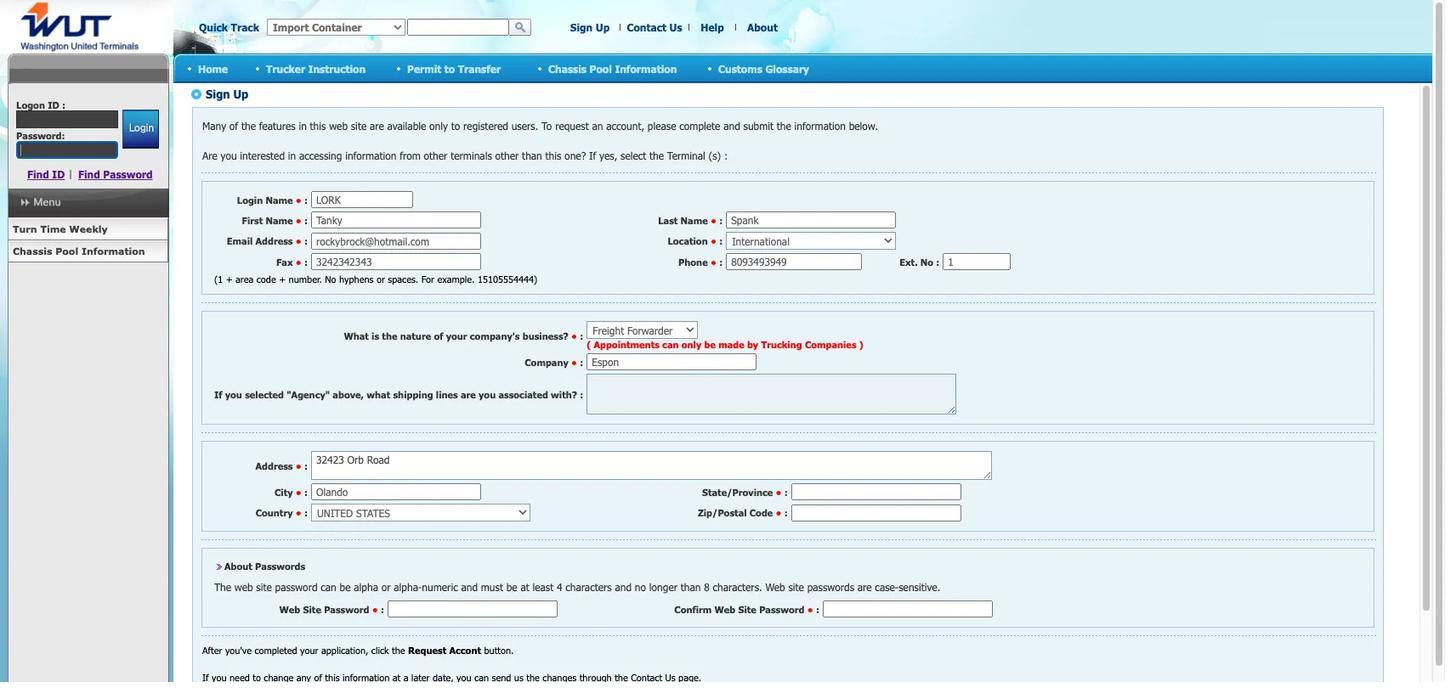 Task type: describe. For each thing, give the bounding box(es) containing it.
:
[[62, 100, 66, 111]]

1 horizontal spatial chassis pool information
[[549, 63, 677, 74]]

contact us
[[627, 21, 683, 33]]

logon id :
[[16, 100, 66, 111]]

permit to transfer
[[407, 63, 501, 74]]

to
[[445, 63, 455, 74]]

contact
[[627, 21, 667, 33]]

us
[[670, 21, 683, 33]]

transfer
[[458, 63, 501, 74]]

quick track
[[199, 21, 259, 33]]

permit
[[407, 63, 442, 74]]

sign up
[[571, 21, 610, 33]]

sign
[[571, 21, 593, 33]]

customs glossary
[[719, 63, 810, 74]]

trucker
[[266, 63, 305, 74]]

find password
[[78, 168, 153, 180]]

id for logon
[[48, 100, 59, 111]]

up
[[596, 21, 610, 33]]

0 horizontal spatial pool
[[55, 246, 78, 257]]

sign up link
[[571, 21, 610, 33]]

0 horizontal spatial chassis
[[13, 246, 52, 257]]

logon
[[16, 100, 45, 111]]

1 horizontal spatial information
[[615, 63, 677, 74]]

0 horizontal spatial chassis pool information
[[13, 246, 145, 257]]

1 horizontal spatial chassis
[[549, 63, 587, 74]]

weekly
[[69, 224, 108, 235]]

turn
[[13, 224, 37, 235]]

login image
[[122, 110, 159, 149]]

password:
[[16, 130, 65, 141]]

trucker instruction
[[266, 63, 366, 74]]

help
[[701, 21, 724, 33]]

password
[[103, 168, 153, 180]]

find id
[[27, 168, 65, 180]]

id for find
[[52, 168, 65, 180]]



Task type: locate. For each thing, give the bounding box(es) containing it.
pool down up at the top left of page
[[590, 63, 612, 74]]

1 horizontal spatial find
[[78, 168, 100, 180]]

information down weekly
[[82, 246, 145, 257]]

2 find from the left
[[78, 168, 100, 180]]

find id link
[[27, 168, 65, 180]]

chassis pool information link
[[8, 241, 168, 263]]

chassis pool information
[[549, 63, 677, 74], [13, 246, 145, 257]]

turn time weekly link
[[8, 219, 168, 241]]

chassis down the turn
[[13, 246, 52, 257]]

1 vertical spatial pool
[[55, 246, 78, 257]]

find left password
[[78, 168, 100, 180]]

1 horizontal spatial pool
[[590, 63, 612, 74]]

customs
[[719, 63, 763, 74]]

1 vertical spatial id
[[52, 168, 65, 180]]

track
[[231, 21, 259, 33]]

pool down the turn time weekly
[[55, 246, 78, 257]]

id left ":" on the top left of page
[[48, 100, 59, 111]]

find password link
[[78, 168, 153, 180]]

time
[[40, 224, 66, 235]]

find for find id
[[27, 168, 49, 180]]

1 find from the left
[[27, 168, 49, 180]]

chassis pool information down turn time weekly link
[[13, 246, 145, 257]]

None text field
[[16, 111, 118, 128]]

None password field
[[16, 141, 118, 159]]

0 vertical spatial id
[[48, 100, 59, 111]]

1 vertical spatial chassis pool information
[[13, 246, 145, 257]]

0 horizontal spatial find
[[27, 168, 49, 180]]

about link
[[748, 21, 778, 33]]

find
[[27, 168, 49, 180], [78, 168, 100, 180]]

id
[[48, 100, 59, 111], [52, 168, 65, 180]]

about
[[748, 21, 778, 33]]

0 vertical spatial pool
[[590, 63, 612, 74]]

0 horizontal spatial information
[[82, 246, 145, 257]]

0 vertical spatial information
[[615, 63, 677, 74]]

id down the password:
[[52, 168, 65, 180]]

0 vertical spatial chassis pool information
[[549, 63, 677, 74]]

find for find password
[[78, 168, 100, 180]]

1 vertical spatial information
[[82, 246, 145, 257]]

turn time weekly
[[13, 224, 108, 235]]

chassis
[[549, 63, 587, 74], [13, 246, 52, 257]]

chassis down sign
[[549, 63, 587, 74]]

quick
[[199, 21, 228, 33]]

1 vertical spatial chassis
[[13, 246, 52, 257]]

pool
[[590, 63, 612, 74], [55, 246, 78, 257]]

instruction
[[308, 63, 366, 74]]

glossary
[[766, 63, 810, 74]]

None text field
[[407, 19, 509, 36]]

home
[[198, 63, 228, 74]]

information
[[615, 63, 677, 74], [82, 246, 145, 257]]

find down the password:
[[27, 168, 49, 180]]

information down contact
[[615, 63, 677, 74]]

help link
[[701, 21, 724, 33]]

0 vertical spatial chassis
[[549, 63, 587, 74]]

chassis pool information down up at the top left of page
[[549, 63, 677, 74]]

contact us link
[[627, 21, 683, 33]]



Task type: vqa. For each thing, say whether or not it's contained in the screenshot.
export on the left
no



